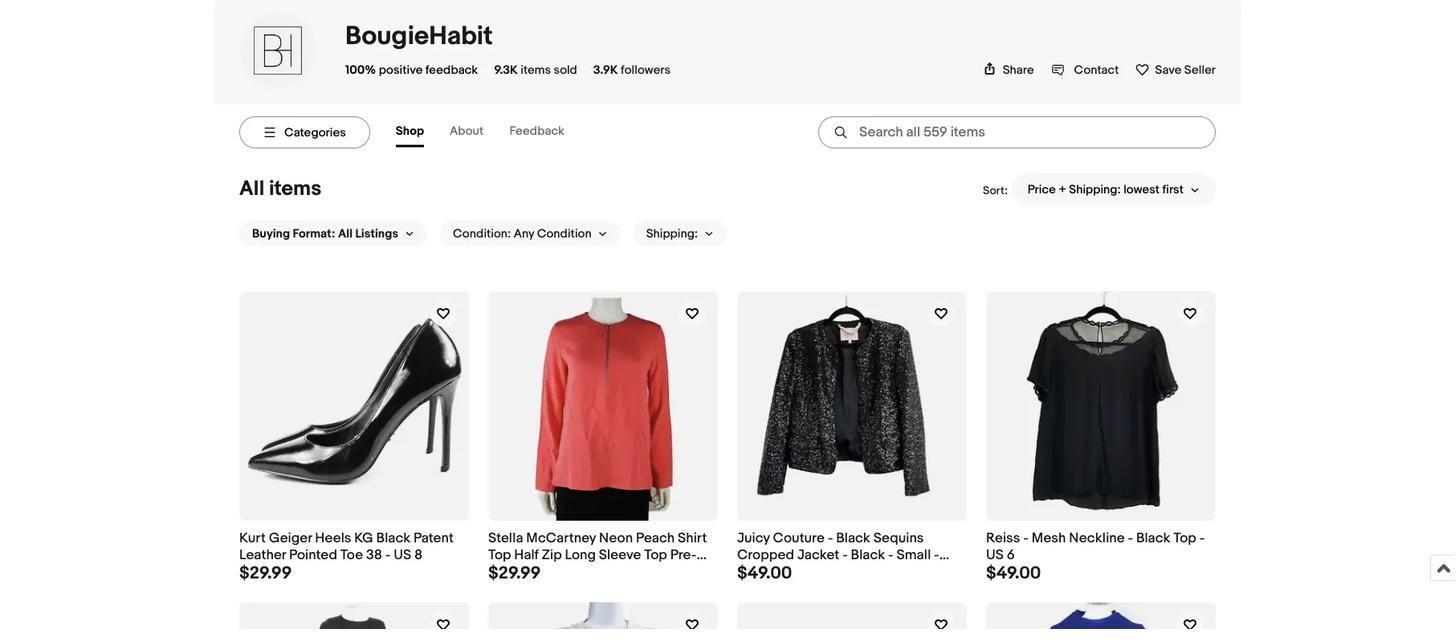 Task type: describe. For each thing, give the bounding box(es) containing it.
feedback
[[426, 63, 478, 77]]

top inside reiss - mesh neckline - black top - us 6
[[1174, 531, 1197, 547]]

half
[[514, 547, 539, 564]]

price + shipping: lowest first
[[1028, 182, 1184, 197]]

shipping: button
[[634, 221, 727, 247]]

save seller button
[[1136, 59, 1216, 77]]

all inside dropdown button
[[338, 226, 353, 241]]

36
[[573, 564, 589, 581]]

owned
[[488, 564, 534, 581]]

reiss
[[987, 531, 1021, 547]]

long
[[565, 547, 596, 564]]

seller
[[1185, 63, 1216, 77]]

used
[[537, 564, 570, 581]]

0 horizontal spatial top
[[488, 547, 511, 564]]

9.3k items sold
[[494, 63, 577, 77]]

bougiehabit link
[[345, 21, 493, 52]]

followers
[[621, 63, 671, 77]]

share button
[[984, 63, 1034, 77]]

save seller
[[1156, 63, 1216, 77]]

stella mccartney neon peach shirt top half zip long sleeve top pre- owned used 36 button
[[488, 531, 718, 581]]

lowest
[[1124, 182, 1160, 197]]

0 horizontal spatial jacket
[[737, 564, 780, 581]]

contact link
[[1052, 63, 1119, 77]]

6
[[1007, 547, 1015, 564]]

cropped
[[737, 547, 795, 564]]

bougiehabit image
[[239, 12, 317, 89]]

kurt geiger heels kg black patent leather pointed toe 38 - us 8
[[239, 531, 454, 564]]

stella mccartney neon peach shirt top half zip long sleeve top pre- owned used 36
[[488, 531, 707, 581]]

kurt geiger heels kg black patent leather pointed toe 38 - us 8 : quick view image
[[239, 292, 469, 521]]

buying
[[252, 226, 290, 241]]

Search all 559 items field
[[819, 116, 1216, 149]]

shirt
[[678, 531, 707, 547]]

zip
[[542, 547, 562, 564]]

shop
[[396, 124, 424, 139]]

black inside reiss - mesh neckline - black top - us 6
[[1137, 531, 1171, 547]]

listings
[[355, 226, 398, 241]]

sleeve
[[599, 547, 641, 564]]

contact
[[1075, 63, 1119, 77]]

small
[[897, 547, 931, 564]]

mesh
[[1032, 531, 1066, 547]]

38
[[366, 547, 382, 564]]

neckline
[[1070, 531, 1125, 547]]

kg
[[355, 531, 373, 547]]

+
[[1059, 182, 1067, 197]]

charlotte olympia - very good - dolly light blue suede pumps  - 36.5 - us 6.5 : quick view image
[[766, 603, 939, 630]]

stella mccartney - baroque mini flare dress - blue purple long sleeve  us 2 - 40 : quick view image
[[987, 603, 1216, 630]]

$29.99 for leather
[[239, 564, 292, 584]]

juicy
[[737, 531, 770, 547]]

neon
[[599, 531, 633, 547]]

black inside kurt geiger heels kg black patent leather pointed toe 38 - us 8
[[376, 531, 411, 547]]

0 horizontal spatial all
[[239, 177, 265, 202]]

sort:
[[983, 184, 1008, 198]]

3.9k
[[594, 63, 618, 77]]

1 vertical spatial shipping:
[[646, 226, 698, 241]]

9.3k
[[494, 63, 518, 77]]

kurt geiger heels kg black patent leather pointed toe 38 - us 8 button
[[239, 531, 469, 564]]

leather
[[239, 547, 286, 564]]

$29.99 for half
[[488, 564, 541, 584]]

condition:
[[453, 226, 511, 241]]

0 vertical spatial shipping:
[[1070, 182, 1121, 197]]

pointed
[[289, 547, 337, 564]]

us inside kurt geiger heels kg black patent leather pointed toe 38 - us 8
[[394, 547, 411, 564]]

price
[[1028, 182, 1056, 197]]

condition: any condition button
[[440, 221, 621, 247]]

items for all
[[269, 177, 322, 202]]



Task type: vqa. For each thing, say whether or not it's contained in the screenshot.
the every
no



Task type: locate. For each thing, give the bounding box(es) containing it.
0 horizontal spatial us
[[394, 547, 411, 564]]

kurt
[[239, 531, 266, 547]]

sequins
[[874, 531, 924, 547]]

1 horizontal spatial us
[[987, 547, 1004, 564]]

juicy couture - black sequins cropped jacket - black - small - jacket : quick view image
[[737, 292, 967, 521]]

8
[[415, 547, 423, 564]]

buying format: all listings button
[[239, 221, 427, 247]]

$49.00 for reiss
[[987, 564, 1042, 584]]

condition: any condition
[[453, 226, 592, 241]]

mccartney
[[526, 531, 596, 547]]

items for 9.3k
[[521, 63, 551, 77]]

all right 'format:'
[[338, 226, 353, 241]]

stella mccartney neon peach shirt top half zip long sleeve top pre-owned used 36 : quick view image
[[488, 292, 718, 521]]

peach
[[636, 531, 675, 547]]

1 horizontal spatial all
[[338, 226, 353, 241]]

reiss - mesh neckline - black top - us 6
[[987, 531, 1205, 564]]

- inside kurt geiger heels kg black patent leather pointed toe 38 - us 8
[[385, 547, 391, 564]]

1 horizontal spatial top
[[645, 547, 667, 564]]

reiss - mesh neckline - black top - us 6 : quick view image
[[987, 292, 1216, 521]]

jacket down juicy
[[737, 564, 780, 581]]

stella
[[488, 531, 523, 547]]

100%
[[345, 63, 376, 77]]

$29.99 down stella at the left of the page
[[488, 564, 541, 584]]

$29.99
[[239, 564, 292, 584], [488, 564, 541, 584]]

sold
[[554, 63, 577, 77]]

patent
[[414, 531, 454, 547]]

$49.00 down juicy
[[737, 564, 792, 584]]

1 $49.00 from the left
[[737, 564, 792, 584]]

format:
[[293, 226, 335, 241]]

items left sold
[[521, 63, 551, 77]]

buying format: all listings
[[252, 226, 398, 241]]

all
[[239, 177, 265, 202], [338, 226, 353, 241]]

categories
[[284, 125, 346, 140]]

all items
[[239, 177, 322, 202]]

price + shipping: lowest first button
[[1012, 173, 1216, 206]]

3.9k followers
[[594, 63, 671, 77]]

all up buying
[[239, 177, 265, 202]]

shipping:
[[1070, 182, 1121, 197], [646, 226, 698, 241]]

stella mccartney sleeveless - tank - top- very good -  eggshell - 40 - us 4-6 : quick view image
[[517, 603, 689, 630]]

1 vertical spatial all
[[338, 226, 353, 241]]

couture
[[773, 531, 825, 547]]

us
[[394, 547, 411, 564], [987, 547, 1004, 564]]

0 vertical spatial items
[[521, 63, 551, 77]]

0 horizontal spatial $49.00
[[737, 564, 792, 584]]

2 $49.00 from the left
[[987, 564, 1042, 584]]

$29.99 down the 'kurt'
[[239, 564, 292, 584]]

2 horizontal spatial top
[[1174, 531, 1197, 547]]

positive
[[379, 63, 423, 77]]

1 vertical spatial items
[[269, 177, 322, 202]]

black
[[376, 531, 411, 547], [836, 531, 871, 547], [1137, 531, 1171, 547], [851, 547, 885, 564]]

feedback
[[510, 124, 565, 139]]

categories button
[[239, 116, 370, 149]]

reiss - mesh neckline - black top - us 6 button
[[987, 531, 1216, 564]]

2 us from the left
[[987, 547, 1004, 564]]

0 horizontal spatial $29.99
[[239, 564, 292, 584]]

$49.00 for juicy
[[737, 564, 792, 584]]

heels
[[315, 531, 351, 547]]

black right kg
[[376, 531, 411, 547]]

jacket
[[798, 547, 840, 564], [737, 564, 780, 581]]

$49.00 down reiss on the right
[[987, 564, 1042, 584]]

us left 8 at the left bottom
[[394, 547, 411, 564]]

items up 'format:'
[[269, 177, 322, 202]]

goop x universal standard - new - dress - black flowy maxi high low - xxs  : quick view image
[[239, 603, 469, 630]]

jacket right cropped
[[798, 547, 840, 564]]

black right neckline
[[1137, 531, 1171, 547]]

0 horizontal spatial items
[[269, 177, 322, 202]]

any
[[514, 226, 534, 241]]

black left sequins at bottom
[[836, 531, 871, 547]]

1 horizontal spatial $49.00
[[987, 564, 1042, 584]]

pre-
[[671, 547, 697, 564]]

us left 6
[[987, 547, 1004, 564]]

tab list
[[396, 118, 590, 147]]

save
[[1156, 63, 1182, 77]]

share
[[1003, 63, 1034, 77]]

0 horizontal spatial shipping:
[[646, 226, 698, 241]]

1 horizontal spatial items
[[521, 63, 551, 77]]

about
[[450, 124, 484, 139]]

us inside reiss - mesh neckline - black top - us 6
[[987, 547, 1004, 564]]

1 horizontal spatial $29.99
[[488, 564, 541, 584]]

condition
[[537, 226, 592, 241]]

juicy couture - black sequins cropped jacket - black - small - jacket button
[[737, 531, 967, 581]]

items
[[521, 63, 551, 77], [269, 177, 322, 202]]

bougiehabit
[[345, 21, 493, 52]]

first
[[1163, 182, 1184, 197]]

top
[[1174, 531, 1197, 547], [488, 547, 511, 564], [645, 547, 667, 564]]

0 vertical spatial all
[[239, 177, 265, 202]]

black left small
[[851, 547, 885, 564]]

100% positive feedback
[[345, 63, 478, 77]]

1 $29.99 from the left
[[239, 564, 292, 584]]

toe
[[340, 547, 363, 564]]

-
[[828, 531, 833, 547], [1024, 531, 1029, 547], [1128, 531, 1134, 547], [1200, 531, 1205, 547], [385, 547, 391, 564], [843, 547, 848, 564], [889, 547, 894, 564], [934, 547, 940, 564]]

2 $29.99 from the left
[[488, 564, 541, 584]]

1 us from the left
[[394, 547, 411, 564]]

juicy couture - black sequins cropped jacket - black - small - jacket
[[737, 531, 940, 581]]

$49.00
[[737, 564, 792, 584], [987, 564, 1042, 584]]

tab list containing shop
[[396, 118, 590, 147]]

1 horizontal spatial jacket
[[798, 547, 840, 564]]

1 horizontal spatial shipping:
[[1070, 182, 1121, 197]]

geiger
[[269, 531, 312, 547]]



